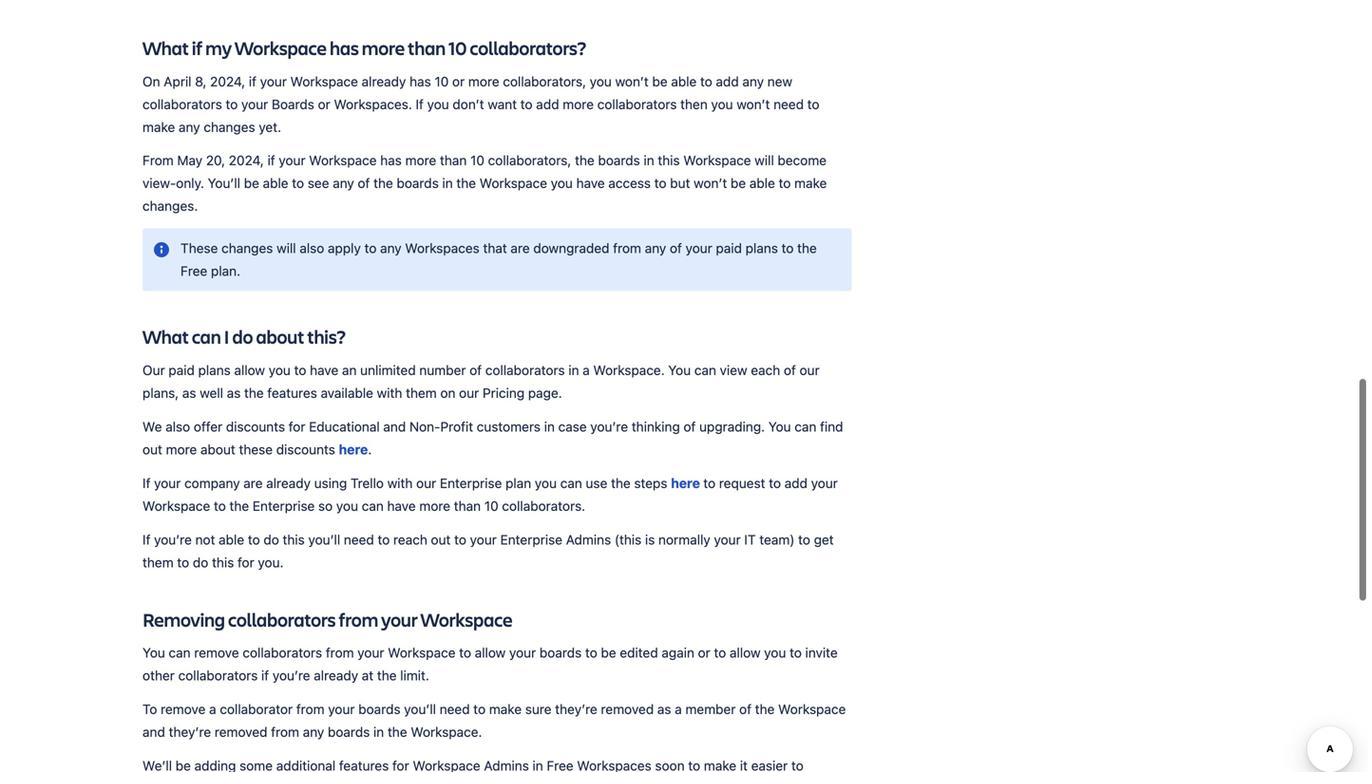 Task type: describe. For each thing, give the bounding box(es) containing it.
from inside these changes will also apply to any workspaces that are downgraded from any of your paid plans to the free plan.
[[613, 241, 642, 256]]

what for what if my workspace has more than 10 collaborators?
[[143, 35, 189, 60]]

1 vertical spatial here
[[671, 476, 700, 491]]

need for get
[[344, 532, 374, 548]]

from down collaborator
[[271, 725, 299, 741]]

it
[[745, 532, 756, 548]]

unlimited
[[360, 363, 416, 378]]

the right member
[[755, 702, 775, 718]]

0 horizontal spatial removed
[[215, 725, 268, 741]]

i
[[224, 324, 229, 349]]

you inside 'you can remove collaborators from your workspace to allow your boards to be edited again or to allow you to invite other collaborators if you're already at the limit.'
[[143, 646, 165, 661]]

here .
[[339, 442, 372, 458]]

changes inside on april 8, 2024, if your workspace already has 10 or more collaborators, you won't be able to add any new collaborators to your boards or workspaces. if you don't want to add more collaborators then you won't need to make any changes yet.
[[204, 119, 255, 135]]

so
[[318, 498, 333, 514]]

from right collaborator
[[296, 702, 325, 718]]

has inside on april 8, 2024, if your workspace already has 10 or more collaborators, you won't be able to add any new collaborators to your boards or workspaces. if you don't want to add more collaborators then you won't need to make any changes yet.
[[410, 73, 431, 89]]

0 horizontal spatial our
[[416, 476, 436, 491]]

your up limit.
[[381, 607, 418, 632]]

from up at
[[339, 607, 378, 632]]

0 vertical spatial won't
[[615, 73, 649, 89]]

not
[[195, 532, 215, 548]]

apply
[[328, 241, 361, 256]]

add inside to request to add your workspace to the enterprise so you can have more than 10 collaborators.
[[785, 476, 808, 491]]

10 inside to request to add your workspace to the enterprise so you can have more than 10 collaborators.
[[485, 498, 499, 514]]

of inside to remove a collaborator from your boards you'll need to make sure they're removed as a member of the workspace and they're removed from any boards in the workspace.
[[740, 702, 752, 718]]

our paid plans allow you to have an unlimited number of collaborators in a workspace. you can view each of our plans, as well as the features available with them on our pricing page.
[[143, 363, 823, 401]]

page.
[[528, 385, 562, 401]]

0 horizontal spatial do
[[193, 555, 208, 571]]

.
[[368, 442, 372, 458]]

collaborators down removing collaborators from your workspace
[[243, 646, 322, 661]]

to remove a collaborator from your boards you'll need to make sure they're removed as a member of the workspace and they're removed from any boards in the workspace.
[[143, 702, 850, 741]]

1 horizontal spatial this
[[283, 532, 305, 548]]

to
[[143, 702, 157, 718]]

workspace inside to remove a collaborator from your boards you'll need to make sure they're removed as a member of the workspace and they're removed from any boards in the workspace.
[[779, 702, 846, 718]]

your down to request to add your workspace to the enterprise so you can have more than 10 collaborators.
[[470, 532, 497, 548]]

view
[[720, 363, 748, 378]]

changes.
[[143, 198, 198, 214]]

panel info image
[[150, 242, 173, 258]]

0 horizontal spatial has
[[330, 35, 359, 60]]

sure
[[525, 702, 552, 718]]

paid inside these changes will also apply to any workspaces that are downgraded from any of your paid plans to the free plan.
[[716, 241, 742, 256]]

team)
[[760, 532, 795, 548]]

customers
[[477, 419, 541, 435]]

only.
[[176, 176, 204, 191]]

or inside 'you can remove collaborators from your workspace to allow your boards to be edited again or to allow you to invite other collaborators if you're already at the limit.'
[[698, 646, 711, 661]]

if inside on april 8, 2024, if your workspace already has 10 or more collaborators, you won't be able to add any new collaborators to your boards or workspaces. if you don't want to add more collaborators then you won't need to make any changes yet.
[[249, 73, 257, 89]]

if you're not able to do this you'll need to reach out to your enterprise admins (this is normally your it team) to get them to do this for you.
[[143, 532, 838, 571]]

any inside from may 20, 2024, if your workspace has more than 10 collaborators, the boards in this workspace will become view-only. you'll be able to see any of the boards in the workspace you have access to but won't be able to make changes.
[[333, 176, 354, 191]]

0 vertical spatial our
[[800, 363, 820, 378]]

yet.
[[259, 119, 281, 135]]

that
[[483, 241, 507, 256]]

in up the access
[[644, 153, 655, 168]]

on april 8, 2024, if your workspace already has 10 or more collaborators, you won't be able to add any new collaborators to your boards or workspaces. if you don't want to add more collaborators then you won't need to make any changes yet.
[[143, 73, 823, 135]]

1 vertical spatial our
[[459, 385, 479, 401]]

0 horizontal spatial or
[[318, 96, 331, 112]]

be inside 'you can remove collaborators from your workspace to allow your boards to be edited again or to allow you to invite other collaborators if you're already at the limit.'
[[601, 646, 616, 661]]

may
[[177, 153, 203, 168]]

other
[[143, 668, 175, 684]]

also inside these changes will also apply to any workspaces that are downgraded from any of your paid plans to the free plan.
[[300, 241, 324, 256]]

again
[[662, 646, 695, 661]]

2 horizontal spatial allow
[[730, 646, 761, 661]]

2 horizontal spatial won't
[[737, 96, 770, 112]]

collaborator
[[220, 702, 293, 718]]

what can i do about this?
[[143, 324, 346, 349]]

you can remove collaborators from your workspace to allow your boards to be edited again or to allow you to invite other collaborators if you're already at the limit.
[[143, 646, 842, 684]]

can left i
[[192, 324, 221, 349]]

0 vertical spatial about
[[256, 324, 304, 349]]

is
[[645, 532, 655, 548]]

each
[[751, 363, 781, 378]]

limit.
[[400, 668, 429, 684]]

enterprise inside if you're not able to do this you'll need to reach out to your enterprise admins (this is normally your it team) to get them to do this for you.
[[500, 532, 563, 548]]

in up workspaces on the top of page
[[442, 176, 453, 191]]

thinking
[[632, 419, 680, 435]]

new
[[768, 73, 793, 89]]

from
[[143, 153, 174, 168]]

you inside to request to add your workspace to the enterprise so you can have more than 10 collaborators.
[[336, 498, 358, 514]]

boards
[[272, 96, 314, 112]]

able right but
[[750, 176, 775, 191]]

of inside from may 20, 2024, if your workspace has more than 10 collaborators, the boards in this workspace will become view-only. you'll be able to see any of the boards in the workspace you have access to but won't be able to make changes.
[[358, 176, 370, 191]]

collaborators down april
[[143, 96, 222, 112]]

you'll for this
[[308, 532, 340, 548]]

2024, for to
[[210, 73, 245, 89]]

1 vertical spatial with
[[387, 476, 413, 491]]

you inside our paid plans allow you to have an unlimited number of collaborators in a workspace. you can view each of our plans, as well as the features available with them on our pricing page.
[[668, 363, 691, 378]]

the up workspaces on the top of page
[[457, 176, 476, 191]]

1 horizontal spatial or
[[452, 73, 465, 89]]

0 vertical spatial discounts
[[226, 419, 285, 435]]

workspaces.
[[334, 96, 412, 112]]

workspace. inside to remove a collaborator from your boards you'll need to make sure they're removed as a member of the workspace and they're removed from any boards in the workspace.
[[411, 725, 482, 741]]

you'll
[[208, 176, 240, 191]]

more down collaborators?
[[563, 96, 594, 112]]

in inside our paid plans allow you to have an unlimited number of collaborators in a workspace. you can view each of our plans, as well as the features available with them on our pricing page.
[[569, 363, 579, 378]]

1 horizontal spatial removed
[[601, 702, 654, 718]]

on
[[143, 73, 160, 89]]

more up workspaces.
[[362, 35, 405, 60]]

10 up don't
[[449, 35, 467, 60]]

here link for to request to add your workspace to the enterprise so you can have more than 10 collaborators.
[[671, 476, 700, 491]]

these
[[239, 442, 273, 458]]

request
[[719, 476, 766, 491]]

have inside our paid plans allow you to have an unlimited number of collaborators in a workspace. you can view each of our plans, as well as the features available with them on our pricing page.
[[310, 363, 339, 378]]

0 vertical spatial do
[[232, 324, 253, 349]]

get
[[814, 532, 834, 548]]

of right number
[[470, 363, 482, 378]]

what if my workspace has more than 10 collaborators?
[[143, 35, 586, 60]]

can inside to request to add your workspace to the enterprise so you can have more than 10 collaborators.
[[362, 498, 384, 514]]

view-
[[143, 176, 176, 191]]

20,
[[206, 153, 225, 168]]

available
[[321, 385, 373, 401]]

downgraded
[[533, 241, 610, 256]]

of inside these changes will also apply to any workspaces that are downgraded from any of your paid plans to the free plan.
[[670, 241, 682, 256]]

the right use
[[611, 476, 631, 491]]

and inside to remove a collaborator from your boards you'll need to make sure they're removed as a member of the workspace and they're removed from any boards in the workspace.
[[143, 725, 165, 741]]

out inside if you're not able to do this you'll need to reach out to your enterprise admins (this is normally your it team) to get them to do this for you.
[[431, 532, 451, 548]]

if your company are already using trello with our enterprise plan you can use the steps here
[[143, 476, 700, 491]]

be inside on april 8, 2024, if your workspace already has 10 or more collaborators, you won't be able to add any new collaborators to your boards or workspaces. if you don't want to add more collaborators then you won't need to make any changes yet.
[[652, 73, 668, 89]]

has inside from may 20, 2024, if your workspace has more than 10 collaborators, the boards in this workspace will become view-only. you'll be able to see any of the boards in the workspace you have access to but won't be able to make changes.
[[380, 153, 402, 168]]

well
[[200, 385, 223, 401]]

your inside to remove a collaborator from your boards you'll need to make sure they're removed as a member of the workspace and they're removed from any boards in the workspace.
[[328, 702, 355, 718]]

than inside to request to add your workspace to the enterprise so you can have more than 10 collaborators.
[[454, 498, 481, 514]]

collaborators, inside from may 20, 2024, if your workspace has more than 10 collaborators, the boards in this workspace will become view-only. you'll be able to see any of the boards in the workspace you have access to but won't be able to make changes.
[[488, 153, 572, 168]]

the inside 'you can remove collaborators from your workspace to allow your boards to be edited again or to allow you to invite other collaborators if you're already at the limit.'
[[377, 668, 397, 684]]

1 vertical spatial they're
[[169, 725, 211, 741]]

them inside our paid plans allow you to have an unlimited number of collaborators in a workspace. you can view each of our plans, as well as the features available with them on our pricing page.
[[406, 385, 437, 401]]

your up the boards
[[260, 73, 287, 89]]

1 vertical spatial are
[[244, 476, 263, 491]]

if for do
[[143, 532, 151, 548]]

removing collaborators from your workspace
[[143, 607, 513, 632]]

you're inside we also offer discounts for educational and non-profit customers in case you're thinking of upgrading. you can find out more about these discounts
[[591, 419, 628, 435]]

your inside from may 20, 2024, if your workspace has more than 10 collaborators, the boards in this workspace will become view-only. you'll be able to see any of the boards in the workspace you have access to but won't be able to make changes.
[[279, 153, 306, 168]]

can inside 'you can remove collaborators from your workspace to allow your boards to be edited again or to allow you to invite other collaborators if you're already at the limit.'
[[169, 646, 191, 661]]

workspaces
[[405, 241, 480, 256]]

can left use
[[560, 476, 582, 491]]

the inside our paid plans allow you to have an unlimited number of collaborators in a workspace. you can view each of our plans, as well as the features available with them on our pricing page.
[[244, 385, 264, 401]]

case
[[558, 419, 587, 435]]

as inside to remove a collaborator from your boards you'll need to make sure they're removed as a member of the workspace and they're removed from any boards in the workspace.
[[658, 702, 671, 718]]

collaborators, inside on april 8, 2024, if your workspace already has 10 or more collaborators, you won't be able to add any new collaborators to your boards or workspaces. if you don't want to add more collaborators then you won't need to make any changes yet.
[[503, 73, 586, 89]]

can inside our paid plans allow you to have an unlimited number of collaborators in a workspace. you can view each of our plans, as well as the features available with them on our pricing page.
[[695, 363, 717, 378]]

these
[[181, 241, 218, 256]]

invite
[[806, 646, 838, 661]]

workspace inside 'you can remove collaborators from your workspace to allow your boards to be edited again or to allow you to invite other collaborators if you're already at the limit.'
[[388, 646, 456, 661]]

if inside on april 8, 2024, if your workspace already has 10 or more collaborators, you won't be able to add any new collaborators to your boards or workspaces. if you don't want to add more collaborators then you won't need to make any changes yet.
[[416, 96, 424, 112]]

collaborators down you. on the bottom of page
[[228, 607, 336, 632]]

than inside from may 20, 2024, if your workspace has more than 10 collaborators, the boards in this workspace will become view-only. you'll be able to see any of the boards in the workspace you have access to but won't be able to make changes.
[[440, 153, 467, 168]]

non-
[[410, 419, 440, 435]]

using
[[314, 476, 347, 491]]

have inside to request to add your workspace to the enterprise so you can have more than 10 collaborators.
[[387, 498, 416, 514]]

at
[[362, 668, 374, 684]]

remove inside to remove a collaborator from your boards you'll need to make sure they're removed as a member of the workspace and they're removed from any boards in the workspace.
[[161, 702, 206, 718]]

become
[[778, 153, 827, 168]]

enterprise inside to request to add your workspace to the enterprise so you can have more than 10 collaborators.
[[253, 498, 315, 514]]

10 inside from may 20, 2024, if your workspace has more than 10 collaborators, the boards in this workspace will become view-only. you'll be able to see any of the boards in the workspace you have access to but won't be able to make changes.
[[471, 153, 485, 168]]

you.
[[258, 555, 284, 571]]

if left my
[[192, 35, 202, 60]]

workspace. inside our paid plans allow you to have an unlimited number of collaborators in a workspace. you can view each of our plans, as well as the features available with them on our pricing page.
[[593, 363, 665, 378]]

these changes will also apply to any workspaces that are downgraded from any of your paid plans to the free plan.
[[181, 241, 821, 279]]

removing
[[143, 607, 225, 632]]

the inside these changes will also apply to any workspaces that are downgraded from any of your paid plans to the free plan.
[[798, 241, 817, 256]]

if for using
[[143, 476, 151, 491]]

your left it on the bottom right of the page
[[714, 532, 741, 548]]

free
[[181, 263, 207, 279]]

member
[[686, 702, 736, 718]]

with inside our paid plans allow you to have an unlimited number of collaborators in a workspace. you can view each of our plans, as well as the features available with them on our pricing page.
[[377, 385, 402, 401]]

make inside to remove a collaborator from your boards you'll need to make sure they're removed as a member of the workspace and they're removed from any boards in the workspace.
[[489, 702, 522, 718]]

a inside our paid plans allow you to have an unlimited number of collaborators in a workspace. you can view each of our plans, as well as the features available with them on our pricing page.
[[583, 363, 590, 378]]

you're inside 'you can remove collaborators from your workspace to allow your boards to be edited again or to allow you to invite other collaborators if you're already at the limit.'
[[273, 668, 310, 684]]

our
[[143, 363, 165, 378]]

(this
[[615, 532, 642, 548]]

normally
[[659, 532, 711, 548]]

the down limit.
[[388, 725, 407, 741]]

of right each
[[784, 363, 796, 378]]

about inside we also offer discounts for educational and non-profit customers in case you're thinking of upgrading. you can find out more about these discounts
[[201, 442, 235, 458]]

an
[[342, 363, 357, 378]]

boards inside 'you can remove collaborators from your workspace to allow your boards to be edited again or to allow you to invite other collaborators if you're already at the limit.'
[[540, 646, 582, 661]]

make inside on april 8, 2024, if your workspace already has 10 or more collaborators, you won't be able to add any new collaborators to your boards or workspaces. if you don't want to add more collaborators then you won't need to make any changes yet.
[[143, 119, 175, 135]]

need for from
[[440, 702, 470, 718]]

reach
[[393, 532, 428, 548]]



Task type: locate. For each thing, give the bounding box(es) containing it.
1 vertical spatial has
[[410, 73, 431, 89]]

plan
[[506, 476, 531, 491]]

also left "apply"
[[300, 241, 324, 256]]

collaborators?
[[470, 35, 586, 60]]

also
[[300, 241, 324, 256], [166, 419, 190, 435]]

need down 'you can remove collaborators from your workspace to allow your boards to be edited again or to allow you to invite other collaborators if you're already at the limit.'
[[440, 702, 470, 718]]

allow up member
[[730, 646, 761, 661]]

and inside we also offer discounts for educational and non-profit customers in case you're thinking of upgrading. you can find out more about these discounts
[[383, 419, 406, 435]]

2 what from the top
[[143, 324, 189, 349]]

can up other
[[169, 646, 191, 661]]

our right each
[[800, 363, 820, 378]]

able up then
[[671, 73, 697, 89]]

0 vertical spatial what
[[143, 35, 189, 60]]

about down the offer
[[201, 442, 235, 458]]

remove down removing
[[194, 646, 239, 661]]

plans inside our paid plans allow you to have an unlimited number of collaborators in a workspace. you can view each of our plans, as well as the features available with them on our pricing page.
[[198, 363, 231, 378]]

than down don't
[[440, 153, 467, 168]]

0 horizontal spatial add
[[536, 96, 559, 112]]

you up other
[[143, 646, 165, 661]]

1 vertical spatial what
[[143, 324, 189, 349]]

2 horizontal spatial make
[[795, 176, 827, 191]]

1 vertical spatial already
[[266, 476, 311, 491]]

have left an
[[310, 363, 339, 378]]

changes
[[204, 119, 255, 135], [222, 241, 273, 256]]

but
[[670, 176, 690, 191]]

also inside we also offer discounts for educational and non-profit customers in case you're thinking of upgrading. you can find out more about these discounts
[[166, 419, 190, 435]]

enterprise left "so"
[[253, 498, 315, 514]]

they're down other
[[169, 725, 211, 741]]

or right the boards
[[318, 96, 331, 112]]

collaborators up collaborator
[[178, 668, 258, 684]]

your inside these changes will also apply to any workspaces that are downgraded from any of your paid plans to the free plan.
[[686, 241, 713, 256]]

collaborators inside our paid plans allow you to have an unlimited number of collaborators in a workspace. you can view each of our plans, as well as the features available with them on our pricing page.
[[486, 363, 565, 378]]

collaborators up page.
[[486, 363, 565, 378]]

the right at
[[377, 668, 397, 684]]

make down become
[[795, 176, 827, 191]]

need inside to remove a collaborator from your boards you'll need to make sure they're removed as a member of the workspace and they're removed from any boards in the workspace.
[[440, 702, 470, 718]]

removed down collaborator
[[215, 725, 268, 741]]

2 horizontal spatial a
[[675, 702, 682, 718]]

0 horizontal spatial you
[[143, 646, 165, 661]]

won't inside from may 20, 2024, if your workspace has more than 10 collaborators, the boards in this workspace will become view-only. you'll be able to see any of the boards in the workspace you have access to but won't be able to make changes.
[[694, 176, 727, 191]]

0 horizontal spatial they're
[[169, 725, 211, 741]]

in left case
[[544, 419, 555, 435]]

don't
[[453, 96, 484, 112]]

of right member
[[740, 702, 752, 718]]

find
[[820, 419, 844, 435]]

10 down what if my workspace has more than 10 collaborators?
[[435, 73, 449, 89]]

changes up 20, at left
[[204, 119, 255, 135]]

you inside from may 20, 2024, if your workspace has more than 10 collaborators, the boards in this workspace will become view-only. you'll be able to see any of the boards in the workspace you have access to but won't be able to make changes.
[[551, 176, 573, 191]]

0 vertical spatial you
[[668, 363, 691, 378]]

we also offer discounts for educational and non-profit customers in case you're thinking of upgrading. you can find out more about these discounts
[[143, 419, 847, 458]]

changes inside these changes will also apply to any workspaces that are downgraded from any of your paid plans to the free plan.
[[222, 241, 273, 256]]

have
[[576, 176, 605, 191], [310, 363, 339, 378], [387, 498, 416, 514]]

2024, inside on april 8, 2024, if your workspace already has 10 or more collaborators, you won't be able to add any new collaborators to your boards or workspaces. if you don't want to add more collaborators then you won't need to make any changes yet.
[[210, 73, 245, 89]]

1 vertical spatial do
[[264, 532, 279, 548]]

0 horizontal spatial out
[[143, 442, 162, 458]]

what up our
[[143, 324, 189, 349]]

your
[[260, 73, 287, 89], [241, 96, 268, 112], [279, 153, 306, 168], [686, 241, 713, 256], [154, 476, 181, 491], [811, 476, 838, 491], [470, 532, 497, 548], [714, 532, 741, 548], [381, 607, 418, 632], [358, 646, 384, 661], [509, 646, 536, 661], [328, 702, 355, 718]]

0 vertical spatial than
[[408, 35, 446, 60]]

then
[[681, 96, 708, 112]]

as
[[182, 385, 196, 401], [227, 385, 241, 401], [658, 702, 671, 718]]

the right the see
[[374, 176, 393, 191]]

the down become
[[798, 241, 817, 256]]

your right collaborator
[[328, 702, 355, 718]]

to
[[700, 73, 713, 89], [226, 96, 238, 112], [521, 96, 533, 112], [808, 96, 820, 112], [292, 176, 304, 191], [655, 176, 667, 191], [779, 176, 791, 191], [365, 241, 377, 256], [782, 241, 794, 256], [294, 363, 306, 378], [704, 476, 716, 491], [769, 476, 781, 491], [214, 498, 226, 514], [248, 532, 260, 548], [378, 532, 390, 548], [454, 532, 467, 548], [798, 532, 811, 548], [177, 555, 189, 571], [459, 646, 471, 661], [585, 646, 598, 661], [714, 646, 726, 661], [790, 646, 802, 661], [474, 702, 486, 718]]

of right the see
[[358, 176, 370, 191]]

more inside from may 20, 2024, if your workspace has more than 10 collaborators, the boards in this workspace will become view-only. you'll be able to see any of the boards in the workspace you have access to but won't be able to make changes.
[[405, 153, 437, 168]]

2 vertical spatial has
[[380, 153, 402, 168]]

1 horizontal spatial and
[[383, 419, 406, 435]]

0 horizontal spatial about
[[201, 442, 235, 458]]

you'll
[[308, 532, 340, 548], [404, 702, 436, 718]]

your up at
[[358, 646, 384, 661]]

collaborators.
[[502, 498, 586, 514]]

2024, right 20, at left
[[229, 153, 264, 168]]

1 vertical spatial than
[[440, 153, 467, 168]]

here down educational at the bottom left of page
[[339, 442, 368, 458]]

already inside on april 8, 2024, if your workspace already has 10 or more collaborators, you won't be able to add any new collaborators to your boards or workspaces. if you don't want to add more collaborators then you won't need to make any changes yet.
[[362, 73, 406, 89]]

the up downgraded
[[575, 153, 595, 168]]

you inside our paid plans allow you to have an unlimited number of collaborators in a workspace. you can view each of our plans, as well as the features available with them on our pricing page.
[[269, 363, 291, 378]]

will
[[755, 153, 774, 168], [277, 241, 296, 256]]

them inside if you're not able to do this you'll need to reach out to your enterprise admins (this is normally your it team) to get them to do this for you.
[[143, 555, 174, 571]]

1 vertical spatial or
[[318, 96, 331, 112]]

of inside we also offer discounts for educational and non-profit customers in case you're thinking of upgrading. you can find out more about these discounts
[[684, 419, 696, 435]]

do right i
[[232, 324, 253, 349]]

8,
[[195, 73, 207, 89]]

use
[[586, 476, 608, 491]]

them
[[406, 385, 437, 401], [143, 555, 174, 571]]

10 down on april 8, 2024, if your workspace already has 10 or more collaborators, you won't be able to add any new collaborators to your boards or workspaces. if you don't want to add more collaborators then you won't need to make any changes yet.
[[471, 153, 485, 168]]

than up workspaces.
[[408, 35, 446, 60]]

1 horizontal spatial our
[[459, 385, 479, 401]]

from inside 'you can remove collaborators from your workspace to allow your boards to be edited again or to allow you to invite other collaborators if you're already at the limit.'
[[326, 646, 354, 661]]

able left the see
[[263, 176, 288, 191]]

1 horizontal spatial you'll
[[404, 702, 436, 718]]

0 vertical spatial them
[[406, 385, 437, 401]]

0 horizontal spatial and
[[143, 725, 165, 741]]

here right steps
[[671, 476, 700, 491]]

any inside to remove a collaborator from your boards you'll need to make sure they're removed as a member of the workspace and they're removed from any boards in the workspace.
[[303, 725, 324, 741]]

2 vertical spatial do
[[193, 555, 208, 571]]

any
[[743, 73, 764, 89], [179, 119, 200, 135], [333, 176, 354, 191], [380, 241, 402, 256], [645, 241, 667, 256], [303, 725, 324, 741]]

and
[[383, 419, 406, 435], [143, 725, 165, 741]]

2 vertical spatial you're
[[273, 668, 310, 684]]

0 horizontal spatial also
[[166, 419, 190, 435]]

in inside we also offer discounts for educational and non-profit customers in case you're thinking of upgrading. you can find out more about these discounts
[[544, 419, 555, 435]]

boards
[[598, 153, 640, 168], [397, 176, 439, 191], [540, 646, 582, 661], [359, 702, 401, 718], [328, 725, 370, 741]]

0 vertical spatial plans
[[746, 241, 778, 256]]

paid
[[716, 241, 742, 256], [169, 363, 195, 378]]

0 vertical spatial changes
[[204, 119, 255, 135]]

about
[[256, 324, 304, 349], [201, 442, 235, 458]]

0 horizontal spatial already
[[266, 476, 311, 491]]

are inside these changes will also apply to any workspaces that are downgraded from any of your paid plans to the free plan.
[[511, 241, 530, 256]]

features
[[267, 385, 317, 401]]

to inside to remove a collaborator from your boards you'll need to make sure they're removed as a member of the workspace and they're removed from any boards in the workspace.
[[474, 702, 486, 718]]

already left using
[[266, 476, 311, 491]]

2024, for be
[[229, 153, 264, 168]]

your inside to request to add your workspace to the enterprise so you can have more than 10 collaborators.
[[811, 476, 838, 491]]

2 vertical spatial our
[[416, 476, 436, 491]]

collaborators, down want
[[488, 153, 572, 168]]

2 horizontal spatial this
[[658, 153, 680, 168]]

you're inside if you're not able to do this you'll need to reach out to your enterprise admins (this is normally your it team) to get them to do this for you.
[[154, 532, 192, 548]]

for left you. on the bottom of page
[[238, 555, 254, 571]]

1 what from the top
[[143, 35, 189, 60]]

upgrading.
[[700, 419, 765, 435]]

if
[[192, 35, 202, 60], [249, 73, 257, 89], [268, 153, 275, 168], [261, 668, 269, 684]]

0 vertical spatial enterprise
[[440, 476, 502, 491]]

1 vertical spatial have
[[310, 363, 339, 378]]

a up case
[[583, 363, 590, 378]]

has
[[330, 35, 359, 60], [410, 73, 431, 89], [380, 153, 402, 168]]

0 vertical spatial with
[[377, 385, 402, 401]]

we
[[143, 419, 162, 435]]

can inside we also offer discounts for educational and non-profit customers in case you're thinking of upgrading. you can find out more about these discounts
[[795, 419, 817, 435]]

profit
[[440, 419, 473, 435]]

here link
[[339, 442, 368, 458], [671, 476, 700, 491]]

your up the sure
[[509, 646, 536, 661]]

from down removing collaborators from your workspace
[[326, 646, 354, 661]]

1 vertical spatial you
[[769, 419, 791, 435]]

or up don't
[[452, 73, 465, 89]]

will inside from may 20, 2024, if your workspace has more than 10 collaborators, the boards in this workspace will become view-only. you'll be able to see any of the boards in the workspace you have access to but won't be able to make changes.
[[755, 153, 774, 168]]

add
[[716, 73, 739, 89], [536, 96, 559, 112], [785, 476, 808, 491]]

here link for here .
[[339, 442, 368, 458]]

1 vertical spatial this
[[283, 532, 305, 548]]

10 inside on april 8, 2024, if your workspace already has 10 or more collaborators, you won't be able to add any new collaborators to your boards or workspaces. if you don't want to add more collaborators then you won't need to make any changes yet.
[[435, 73, 449, 89]]

if inside 'you can remove collaborators from your workspace to allow your boards to be edited again or to allow you to invite other collaborators if you're already at the limit.'
[[261, 668, 269, 684]]

as left member
[[658, 702, 671, 718]]

2 horizontal spatial do
[[264, 532, 279, 548]]

1 vertical spatial here link
[[671, 476, 700, 491]]

0 horizontal spatial paid
[[169, 363, 195, 378]]

collaborators
[[143, 96, 222, 112], [598, 96, 677, 112], [486, 363, 565, 378], [228, 607, 336, 632], [243, 646, 322, 661], [178, 668, 258, 684]]

them left on at left
[[406, 385, 437, 401]]

or right again at the bottom of page
[[698, 646, 711, 661]]

your down yet.
[[279, 153, 306, 168]]

they're
[[555, 702, 598, 718], [169, 725, 211, 741]]

discounts
[[226, 419, 285, 435], [276, 442, 335, 458]]

of right thinking in the left bottom of the page
[[684, 419, 696, 435]]

the left features
[[244, 385, 264, 401]]

have inside from may 20, 2024, if your workspace has more than 10 collaborators, the boards in this workspace will become view-only. you'll be able to see any of the boards in the workspace you have access to but won't be able to make changes.
[[576, 176, 605, 191]]

my
[[205, 35, 232, 60]]

with right trello
[[387, 476, 413, 491]]

remove
[[194, 646, 239, 661], [161, 702, 206, 718]]

1 vertical spatial and
[[143, 725, 165, 741]]

plan.
[[211, 263, 240, 279]]

more up don't
[[468, 73, 500, 89]]

to inside our paid plans allow you to have an unlimited number of collaborators in a workspace. you can view each of our plans, as well as the features available with them on our pricing page.
[[294, 363, 306, 378]]

2 vertical spatial won't
[[694, 176, 727, 191]]

discounts up using
[[276, 442, 335, 458]]

your up yet.
[[241, 96, 268, 112]]

1 horizontal spatial will
[[755, 153, 774, 168]]

are
[[511, 241, 530, 256], [244, 476, 263, 491]]

our
[[800, 363, 820, 378], [459, 385, 479, 401], [416, 476, 436, 491]]

0 horizontal spatial have
[[310, 363, 339, 378]]

can left view
[[695, 363, 717, 378]]

0 horizontal spatial here
[[339, 442, 368, 458]]

0 vertical spatial this
[[658, 153, 680, 168]]

1 horizontal spatial about
[[256, 324, 304, 349]]

out down we
[[143, 442, 162, 458]]

2 vertical spatial make
[[489, 702, 522, 718]]

2024,
[[210, 73, 245, 89], [229, 153, 264, 168]]

0 vertical spatial if
[[416, 96, 424, 112]]

2 vertical spatial than
[[454, 498, 481, 514]]

remove inside 'you can remove collaborators from your workspace to allow your boards to be edited again or to allow you to invite other collaborators if you're already at the limit.'
[[194, 646, 239, 661]]

the
[[575, 153, 595, 168], [374, 176, 393, 191], [457, 176, 476, 191], [798, 241, 817, 256], [244, 385, 264, 401], [611, 476, 631, 491], [230, 498, 249, 514], [377, 668, 397, 684], [755, 702, 775, 718], [388, 725, 407, 741]]

2 vertical spatial have
[[387, 498, 416, 514]]

admins
[[566, 532, 611, 548]]

1 horizontal spatial already
[[314, 668, 358, 684]]

collaborators,
[[503, 73, 586, 89], [488, 153, 572, 168]]

1 vertical spatial 2024,
[[229, 153, 264, 168]]

0 horizontal spatial this
[[212, 555, 234, 571]]

1 vertical spatial add
[[536, 96, 559, 112]]

than up if you're not able to do this you'll need to reach out to your enterprise admins (this is normally your it team) to get them to do this for you.
[[454, 498, 481, 514]]

0 vertical spatial they're
[[555, 702, 598, 718]]

out
[[143, 442, 162, 458], [431, 532, 451, 548]]

0 vertical spatial here
[[339, 442, 368, 458]]

2 vertical spatial if
[[143, 532, 151, 548]]

as left well
[[182, 385, 196, 401]]

you inside we also offer discounts for educational and non-profit customers in case you're thinking of upgrading. you can find out more about these discounts
[[769, 419, 791, 435]]

0 vertical spatial add
[[716, 73, 739, 89]]

0 horizontal spatial here link
[[339, 442, 368, 458]]

do down not
[[193, 555, 208, 571]]

you right upgrading. on the right of the page
[[769, 419, 791, 435]]

april
[[164, 73, 191, 89]]

enterprise left plan
[[440, 476, 502, 491]]

already left at
[[314, 668, 358, 684]]

1 horizontal spatial have
[[387, 498, 416, 514]]

of
[[358, 176, 370, 191], [670, 241, 682, 256], [470, 363, 482, 378], [784, 363, 796, 378], [684, 419, 696, 435], [740, 702, 752, 718]]

more inside we also offer discounts for educational and non-profit customers in case you're thinking of upgrading. you can find out more about these discounts
[[166, 442, 197, 458]]

0 vertical spatial has
[[330, 35, 359, 60]]

1 horizontal spatial plans
[[746, 241, 778, 256]]

this up but
[[658, 153, 680, 168]]

2 horizontal spatial you're
[[591, 419, 628, 435]]

access
[[609, 176, 651, 191]]

collaborators left then
[[598, 96, 677, 112]]

more inside to request to add your workspace to the enterprise so you can have more than 10 collaborators.
[[419, 498, 451, 514]]

1 horizontal spatial won't
[[694, 176, 727, 191]]

for inside we also offer discounts for educational and non-profit customers in case you're thinking of upgrading. you can find out more about these discounts
[[289, 419, 306, 435]]

offer
[[194, 419, 223, 435]]

1 vertical spatial make
[[795, 176, 827, 191]]

see
[[308, 176, 329, 191]]

workspace. down limit.
[[411, 725, 482, 741]]

trello
[[351, 476, 384, 491]]

pricing
[[483, 385, 525, 401]]

do
[[232, 324, 253, 349], [264, 532, 279, 548], [193, 555, 208, 571]]

already inside 'you can remove collaborators from your workspace to allow your boards to be edited again or to allow you to invite other collaborators if you're already at the limit.'
[[314, 668, 358, 684]]

1 horizontal spatial out
[[431, 532, 451, 548]]

paid inside our paid plans allow you to have an unlimited number of collaborators in a workspace. you can view each of our plans, as well as the features available with them on our pricing page.
[[169, 363, 195, 378]]

1 horizontal spatial allow
[[475, 646, 506, 661]]

allow inside our paid plans allow you to have an unlimited number of collaborators in a workspace. you can view each of our plans, as well as the features available with them on our pricing page.
[[234, 363, 265, 378]]

number
[[419, 363, 466, 378]]

this inside from may 20, 2024, if your workspace has more than 10 collaborators, the boards in this workspace will become view-only. you'll be able to see any of the boards in the workspace you have access to but won't be able to make changes.
[[658, 153, 680, 168]]

1 horizontal spatial they're
[[555, 702, 598, 718]]

what up april
[[143, 35, 189, 60]]

company
[[184, 476, 240, 491]]

workspace inside on april 8, 2024, if your workspace already has 10 or more collaborators, you won't be able to add any new collaborators to your boards or workspaces. if you don't want to add more collaborators then you won't need to make any changes yet.
[[290, 73, 358, 89]]

you'll for boards
[[404, 702, 436, 718]]

a left member
[[675, 702, 682, 718]]

educational
[[309, 419, 380, 435]]

this down not
[[212, 555, 234, 571]]

plans inside these changes will also apply to any workspaces that are downgraded from any of your paid plans to the free plan.
[[746, 241, 778, 256]]

our down non-
[[416, 476, 436, 491]]

as right well
[[227, 385, 241, 401]]

0 vertical spatial already
[[362, 73, 406, 89]]

than
[[408, 35, 446, 60], [440, 153, 467, 168], [454, 498, 481, 514]]

0 vertical spatial for
[[289, 419, 306, 435]]

this
[[658, 153, 680, 168], [283, 532, 305, 548], [212, 555, 234, 571]]

you're up collaborator
[[273, 668, 310, 684]]

more
[[362, 35, 405, 60], [468, 73, 500, 89], [563, 96, 594, 112], [405, 153, 437, 168], [166, 442, 197, 458], [419, 498, 451, 514]]

1 horizontal spatial add
[[716, 73, 739, 89]]

need down "new"
[[774, 96, 804, 112]]

your left the company
[[154, 476, 181, 491]]

already
[[362, 73, 406, 89], [266, 476, 311, 491], [314, 668, 358, 684]]

1 vertical spatial collaborators,
[[488, 153, 572, 168]]

for inside if you're not able to do this you'll need to reach out to your enterprise admins (this is normally your it team) to get them to do this for you.
[[238, 555, 254, 571]]

plans,
[[143, 385, 179, 401]]

1 horizontal spatial you're
[[273, 668, 310, 684]]

0 vertical spatial or
[[452, 73, 465, 89]]

make inside from may 20, 2024, if your workspace has more than 10 collaborators, the boards in this workspace will become view-only. you'll be able to see any of the boards in the workspace you have access to but won't be able to make changes.
[[795, 176, 827, 191]]

0 vertical spatial 2024,
[[210, 73, 245, 89]]

here
[[339, 442, 368, 458], [671, 476, 700, 491]]

are down "these"
[[244, 476, 263, 491]]

need inside on april 8, 2024, if your workspace already has 10 or more collaborators, you won't be able to add any new collaborators to your boards or workspaces. if you don't want to add more collaborators then you won't need to make any changes yet.
[[774, 96, 804, 112]]

2024, inside from may 20, 2024, if your workspace has more than 10 collaborators, the boards in this workspace will become view-only. you'll be able to see any of the boards in the workspace you have access to but won't be able to make changes.
[[229, 153, 264, 168]]

removed
[[601, 702, 654, 718], [215, 725, 268, 741]]

2 horizontal spatial has
[[410, 73, 431, 89]]

edited
[[620, 646, 658, 661]]

1 vertical spatial you'll
[[404, 702, 436, 718]]

steps
[[634, 476, 668, 491]]

2 horizontal spatial you
[[769, 419, 791, 435]]

workspace inside to request to add your workspace to the enterprise so you can have more than 10 collaborators.
[[143, 498, 210, 514]]

1 horizontal spatial them
[[406, 385, 437, 401]]

want
[[488, 96, 517, 112]]

what for what can i do about this?
[[143, 324, 189, 349]]

0 horizontal spatial workspace.
[[411, 725, 482, 741]]

this up you. on the bottom of page
[[283, 532, 305, 548]]

remove right to
[[161, 702, 206, 718]]

here link right steps
[[671, 476, 700, 491]]

in up case
[[569, 363, 579, 378]]

0 horizontal spatial a
[[209, 702, 216, 718]]

able inside if you're not able to do this you'll need to reach out to your enterprise admins (this is normally your it team) to get them to do this for you.
[[219, 532, 244, 548]]

out inside we also offer discounts for educational and non-profit customers in case you're thinking of upgrading. you can find out more about these discounts
[[143, 442, 162, 458]]

allow down what can i do about this?
[[234, 363, 265, 378]]

more down the offer
[[166, 442, 197, 458]]

1 horizontal spatial make
[[489, 702, 522, 718]]

if
[[416, 96, 424, 112], [143, 476, 151, 491], [143, 532, 151, 548]]

1 vertical spatial for
[[238, 555, 254, 571]]

to request to add your workspace to the enterprise so you can have more than 10 collaborators.
[[143, 476, 842, 514]]

will left become
[[755, 153, 774, 168]]

if inside from may 20, 2024, if your workspace has more than 10 collaborators, the boards in this workspace will become view-only. you'll be able to see any of the boards in the workspace you have access to but won't be able to make changes.
[[268, 153, 275, 168]]

a left collaborator
[[209, 702, 216, 718]]

able inside on april 8, 2024, if your workspace already has 10 or more collaborators, you won't be able to add any new collaborators to your boards or workspaces. if you don't want to add more collaborators then you won't need to make any changes yet.
[[671, 73, 697, 89]]

your down but
[[686, 241, 713, 256]]

1 horizontal spatial as
[[227, 385, 241, 401]]

2 horizontal spatial add
[[785, 476, 808, 491]]

the inside to request to add your workspace to the enterprise so you can have more than 10 collaborators.
[[230, 498, 249, 514]]

also right we
[[166, 419, 190, 435]]

this?
[[307, 324, 346, 349]]

you'll inside to remove a collaborator from your boards you'll need to make sure they're removed as a member of the workspace and they're removed from any boards in the workspace.
[[404, 702, 436, 718]]

0 horizontal spatial you're
[[154, 532, 192, 548]]

your up get
[[811, 476, 838, 491]]

will inside these changes will also apply to any workspaces that are downgraded from any of your paid plans to the free plan.
[[277, 241, 296, 256]]

allow up to remove a collaborator from your boards you'll need to make sure they're removed as a member of the workspace and they're removed from any boards in the workspace.
[[475, 646, 506, 661]]

1 vertical spatial discounts
[[276, 442, 335, 458]]

you
[[590, 73, 612, 89], [427, 96, 449, 112], [711, 96, 733, 112], [551, 176, 573, 191], [269, 363, 291, 378], [535, 476, 557, 491], [336, 498, 358, 514], [764, 646, 786, 661]]

for
[[289, 419, 306, 435], [238, 555, 254, 571]]

you inside 'you can remove collaborators from your workspace to allow your boards to be edited again or to allow you to invite other collaborators if you're already at the limit.'
[[764, 646, 786, 661]]

with
[[377, 385, 402, 401], [387, 476, 413, 491]]

from may 20, 2024, if your workspace has more than 10 collaborators, the boards in this workspace will become view-only. you'll be able to see any of the boards in the workspace you have access to but won't be able to make changes.
[[143, 153, 831, 214]]

if inside if you're not able to do this you'll need to reach out to your enterprise admins (this is normally your it team) to get them to do this for you.
[[143, 532, 151, 548]]

make left the sure
[[489, 702, 522, 718]]

out right reach
[[431, 532, 451, 548]]

1 vertical spatial about
[[201, 442, 235, 458]]

in inside to remove a collaborator from your boards you'll need to make sure they're removed as a member of the workspace and they're removed from any boards in the workspace.
[[374, 725, 384, 741]]

on
[[440, 385, 456, 401]]

about left "this?"
[[256, 324, 304, 349]]

1 vertical spatial will
[[277, 241, 296, 256]]

removed down edited
[[601, 702, 654, 718]]

0 horizontal spatial as
[[182, 385, 196, 401]]

and left non-
[[383, 419, 406, 435]]

2 horizontal spatial or
[[698, 646, 711, 661]]



Task type: vqa. For each thing, say whether or not it's contained in the screenshot.
Contact related to Contact
no



